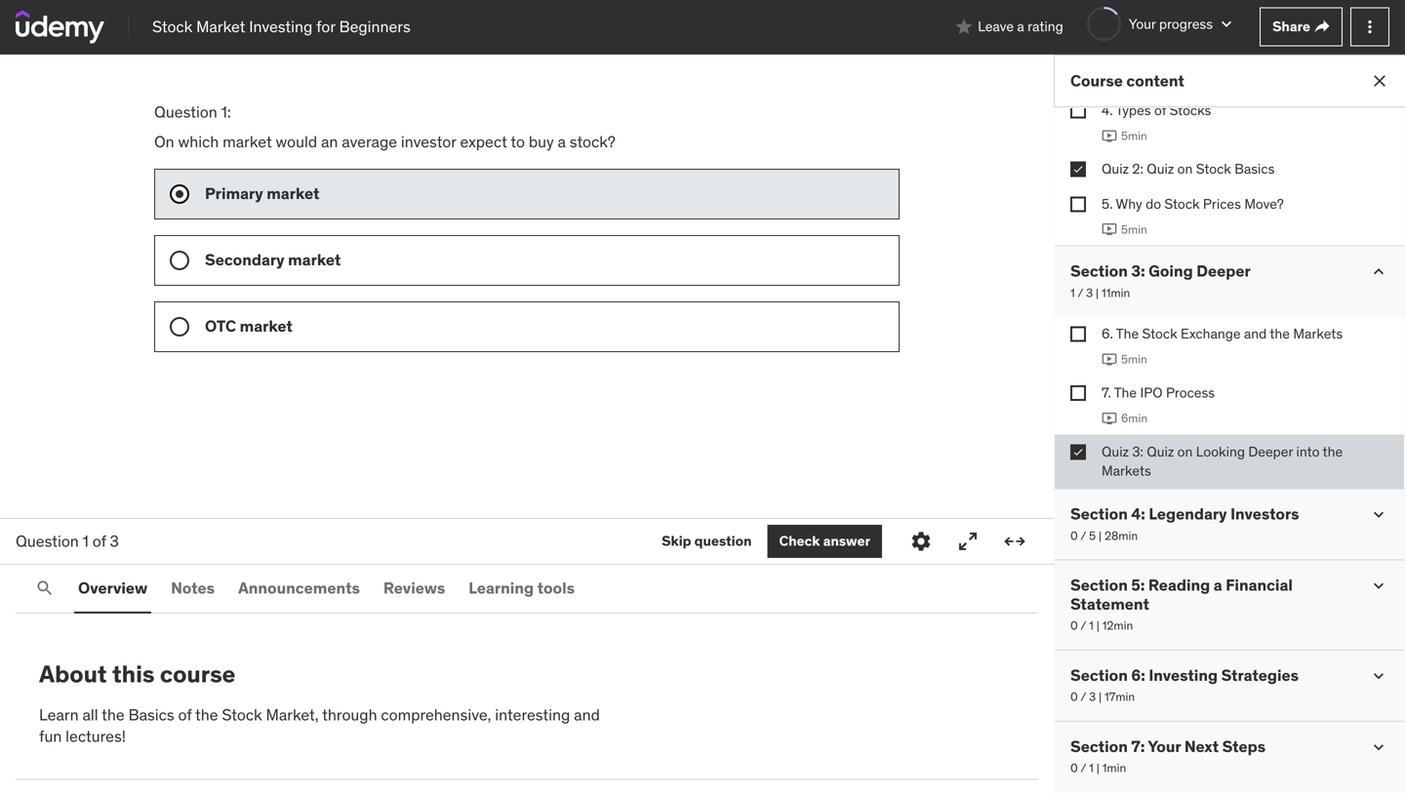 Task type: describe. For each thing, give the bounding box(es) containing it.
course
[[1070, 71, 1123, 91]]

section 7: your next steps button
[[1070, 737, 1266, 757]]

basics inside the "sidebar" element
[[1235, 160, 1275, 178]]

notes
[[171, 578, 215, 598]]

learning tools
[[469, 578, 575, 598]]

play the ipo process image
[[1102, 411, 1117, 426]]

of for types
[[1154, 101, 1166, 119]]

leave a rating button
[[955, 3, 1063, 50]]

learning
[[469, 578, 534, 598]]

learning tools button
[[465, 565, 579, 612]]

reviews
[[383, 578, 445, 598]]

stock right "do"
[[1165, 195, 1200, 212]]

on which market would an average investor expect to buy a stock? group
[[154, 169, 900, 352]]

financial
[[1226, 575, 1293, 595]]

6min
[[1121, 411, 1148, 426]]

announcements
[[238, 578, 360, 598]]

share
[[1273, 18, 1311, 35]]

xsmall image for 5. why do stock prices move?
[[1070, 196, 1086, 212]]

stock market investing for beginners link
[[152, 16, 411, 38]]

expanded view image
[[1003, 530, 1027, 553]]

all
[[82, 705, 98, 725]]

the inside quiz 3: quiz on looking deeper into the markets
[[1323, 443, 1343, 461]]

12min
[[1102, 618, 1133, 633]]

content
[[1126, 71, 1185, 91]]

next
[[1185, 737, 1219, 757]]

to
[[511, 132, 525, 152]]

7.
[[1102, 384, 1111, 402]]

legendary
[[1149, 504, 1227, 524]]

section for section 5: reading a financial statement
[[1070, 575, 1128, 595]]

average
[[342, 132, 397, 152]]

1 up overview
[[83, 531, 89, 551]]

/ for section 6: investing strategies
[[1081, 689, 1086, 705]]

basics inside the learn all the basics of the stock market, through comprehensive, interesting and fun lectures!
[[128, 705, 174, 725]]

reviews button
[[380, 565, 449, 612]]

/ inside section 7: your next steps 0 / 1 | 1min
[[1081, 761, 1086, 776]]

xsmall image inside share button
[[1314, 19, 1330, 35]]

3 for section 3: going deeper
[[1086, 285, 1093, 300]]

exchange
[[1181, 325, 1241, 343]]

28min
[[1105, 528, 1138, 543]]

investor
[[401, 132, 456, 152]]

market for secondary market
[[288, 250, 341, 270]]

expect
[[460, 132, 507, 152]]

a inside question 1: on which market would an average investor expect to buy a stock?
[[558, 132, 566, 152]]

answer
[[823, 532, 870, 550]]

comprehensive,
[[381, 705, 491, 725]]

notes button
[[167, 565, 219, 612]]

investing for for
[[249, 16, 313, 36]]

5.
[[1102, 195, 1113, 212]]

section 3: going deeper button
[[1070, 261, 1251, 281]]

xsmall image for quiz 2: quiz on stock basics
[[1070, 162, 1086, 177]]

course content
[[1070, 71, 1185, 91]]

play why do stock prices move? image
[[1102, 222, 1117, 237]]

xsmall image for 6. the stock exchange and the markets
[[1070, 327, 1086, 342]]

course
[[160, 660, 236, 689]]

of for 1
[[92, 531, 106, 551]]

lectures!
[[66, 727, 126, 747]]

5min for types
[[1121, 128, 1147, 143]]

an
[[321, 132, 338, 152]]

small image for section 5: reading a financial statement
[[1369, 576, 1389, 596]]

market for primary market
[[267, 183, 319, 203]]

buy
[[529, 132, 554, 152]]

section 3: going deeper 1 / 3 | 11min
[[1070, 261, 1251, 300]]

through
[[322, 705, 377, 725]]

section for section 6: investing strategies
[[1070, 665, 1128, 685]]

section for section 7: your next steps
[[1070, 737, 1128, 757]]

steps
[[1222, 737, 1266, 757]]

4:
[[1131, 504, 1145, 524]]

stock inside the learn all the basics of the stock market, through comprehensive, interesting and fun lectures!
[[222, 705, 262, 725]]

deeper inside the section 3: going deeper 1 / 3 | 11min
[[1197, 261, 1251, 281]]

1 horizontal spatial markets
[[1293, 325, 1343, 343]]

| for section 6: investing strategies
[[1099, 689, 1102, 705]]

share button
[[1260, 7, 1343, 46]]

check answer button
[[767, 525, 882, 558]]

your progress button
[[1087, 7, 1236, 41]]

otc market
[[205, 316, 293, 336]]

market for otc market
[[240, 316, 293, 336]]

markets inside quiz 3: quiz on looking deeper into the markets
[[1102, 462, 1151, 480]]

announcements button
[[234, 565, 364, 612]]

prices
[[1203, 195, 1241, 212]]

on
[[154, 132, 174, 152]]

stock left the market
[[152, 16, 192, 36]]

secondary market
[[205, 250, 341, 270]]

4. types of stocks
[[1102, 101, 1211, 119]]

question 1: on which market would an average investor expect to buy a stock?
[[154, 102, 619, 152]]

small image inside leave a rating button
[[955, 17, 974, 37]]

6.
[[1102, 325, 1113, 343]]

play types of stocks image
[[1102, 128, 1117, 144]]

for
[[316, 16, 335, 36]]

about
[[39, 660, 107, 689]]

2:
[[1132, 160, 1144, 178]]

skip question button
[[662, 525, 752, 558]]

section for section 4: legendary investors
[[1070, 504, 1128, 524]]

6. the stock exchange and the markets
[[1102, 325, 1343, 343]]

a inside section 5: reading a financial statement 0 / 1 | 12min
[[1214, 575, 1222, 595]]

about this course
[[39, 660, 236, 689]]

fullscreen image
[[956, 530, 980, 553]]

search image
[[35, 579, 55, 598]]

check answer
[[779, 532, 870, 550]]

primary market
[[205, 183, 319, 203]]

fun
[[39, 727, 62, 747]]

5:
[[1131, 575, 1145, 595]]

section 5: reading a financial statement 0 / 1 | 12min
[[1070, 575, 1293, 633]]

ipo
[[1140, 384, 1163, 402]]

of inside the learn all the basics of the stock market, through comprehensive, interesting and fun lectures!
[[178, 705, 192, 725]]

| inside section 7: your next steps 0 / 1 | 1min
[[1097, 761, 1100, 776]]

11min
[[1102, 285, 1130, 300]]

3: for quiz
[[1132, 443, 1144, 461]]

xsmall image for 4. types of stocks
[[1070, 103, 1086, 118]]

/ for section 3: going deeper
[[1078, 285, 1083, 300]]

going
[[1149, 261, 1193, 281]]

small image for section 7: your next steps
[[1369, 738, 1389, 757]]

your inside 'dropdown button'
[[1129, 15, 1156, 32]]

| inside section 5: reading a financial statement 0 / 1 | 12min
[[1097, 618, 1100, 633]]



Task type: locate. For each thing, give the bounding box(es) containing it.
1 vertical spatial markets
[[1102, 462, 1151, 480]]

/ inside the section 3: going deeper 1 / 3 | 11min
[[1078, 285, 1083, 300]]

stocks
[[1170, 101, 1211, 119]]

| for section 3: going deeper
[[1096, 285, 1099, 300]]

0 horizontal spatial investing
[[249, 16, 313, 36]]

| left 1min
[[1097, 761, 1100, 776]]

quiz down 6min
[[1147, 443, 1174, 461]]

5min right play types of stocks image
[[1121, 128, 1147, 143]]

and
[[1244, 325, 1267, 343], [574, 705, 600, 725]]

market
[[196, 16, 245, 36]]

statement
[[1070, 594, 1149, 614]]

the right 6.
[[1116, 325, 1139, 343]]

section 4: legendary investors 0 / 5 | 28min
[[1070, 504, 1299, 543]]

0 inside section 4: legendary investors 0 / 5 | 28min
[[1070, 528, 1078, 543]]

looking
[[1196, 443, 1245, 461]]

1 section from the top
[[1070, 261, 1128, 281]]

section inside section 6: investing strategies 0 / 3 | 17min
[[1070, 665, 1128, 685]]

stock up prices
[[1196, 160, 1231, 178]]

small image inside your progress 'dropdown button'
[[1217, 14, 1236, 34]]

0 vertical spatial basics
[[1235, 160, 1275, 178]]

1 left '11min'
[[1070, 285, 1075, 300]]

section 6: investing strategies button
[[1070, 665, 1299, 685]]

xsmall image left 6.
[[1070, 327, 1086, 342]]

1 inside section 7: your next steps 0 / 1 | 1min
[[1089, 761, 1094, 776]]

market,
[[266, 705, 319, 725]]

overview
[[78, 578, 147, 598]]

stock
[[152, 16, 192, 36], [1196, 160, 1231, 178], [1165, 195, 1200, 212], [1142, 325, 1177, 343], [222, 705, 262, 725]]

section 6: investing strategies 0 / 3 | 17min
[[1070, 665, 1299, 705]]

skip question
[[662, 532, 752, 550]]

1 inside the section 3: going deeper 1 / 3 | 11min
[[1070, 285, 1075, 300]]

2 5min from the top
[[1121, 222, 1147, 237]]

the for 6.
[[1116, 325, 1139, 343]]

1 5min from the top
[[1121, 128, 1147, 143]]

the
[[1116, 325, 1139, 343], [1114, 384, 1137, 402]]

question for question 1 of 3
[[16, 531, 79, 551]]

2 horizontal spatial a
[[1214, 575, 1222, 595]]

3 section from the top
[[1070, 575, 1128, 595]]

this
[[112, 660, 155, 689]]

into
[[1296, 443, 1320, 461]]

close course content sidebar image
[[1370, 71, 1390, 91]]

section left 5:
[[1070, 575, 1128, 595]]

/ down "statement"
[[1081, 618, 1086, 633]]

question inside question 1: on which market would an average investor expect to buy a stock?
[[154, 102, 217, 122]]

0 vertical spatial the
[[1116, 325, 1139, 343]]

5min right play the stock exchange and the markets icon
[[1121, 352, 1147, 367]]

beginners
[[339, 16, 411, 36]]

2 vertical spatial a
[[1214, 575, 1222, 595]]

market right otc
[[240, 316, 293, 336]]

1 0 from the top
[[1070, 528, 1078, 543]]

1 on from the top
[[1177, 160, 1193, 178]]

1 vertical spatial the
[[1114, 384, 1137, 402]]

0 vertical spatial investing
[[249, 16, 313, 36]]

do
[[1146, 195, 1161, 212]]

1 inside section 5: reading a financial statement 0 / 1 | 12min
[[1089, 618, 1094, 633]]

6:
[[1131, 665, 1145, 685]]

0 vertical spatial question
[[154, 102, 217, 122]]

0 vertical spatial deeper
[[1197, 261, 1251, 281]]

small image
[[1217, 14, 1236, 34], [955, 17, 974, 37], [1369, 505, 1389, 525], [1369, 576, 1389, 596], [1369, 738, 1389, 757]]

process
[[1166, 384, 1215, 402]]

the right "7."
[[1114, 384, 1137, 402]]

5 section from the top
[[1070, 737, 1128, 757]]

and right exchange
[[1244, 325, 1267, 343]]

tools
[[537, 578, 575, 598]]

interesting
[[495, 705, 570, 725]]

on for looking
[[1177, 443, 1193, 461]]

0 vertical spatial your
[[1129, 15, 1156, 32]]

7:
[[1131, 737, 1145, 757]]

3 up overview
[[110, 531, 119, 551]]

learn all the basics of the stock market, through comprehensive, interesting and fun lectures!
[[39, 705, 600, 747]]

0 left 1min
[[1070, 761, 1078, 776]]

/ left the 5 on the bottom of page
[[1081, 528, 1086, 543]]

on inside quiz 3: quiz on looking deeper into the markets
[[1177, 443, 1193, 461]]

section up 1min
[[1070, 737, 1128, 757]]

and inside the "sidebar" element
[[1244, 325, 1267, 343]]

0 horizontal spatial a
[[558, 132, 566, 152]]

skip
[[662, 532, 691, 550]]

small image for deeper
[[1369, 262, 1389, 282]]

on left looking
[[1177, 443, 1193, 461]]

4.
[[1102, 101, 1113, 119]]

basics up the move?
[[1235, 160, 1275, 178]]

17min
[[1105, 689, 1135, 705]]

check
[[779, 532, 820, 550]]

leave
[[978, 18, 1014, 35]]

2 on from the top
[[1177, 443, 1193, 461]]

would
[[276, 132, 317, 152]]

section inside the section 3: going deeper 1 / 3 | 11min
[[1070, 261, 1128, 281]]

2 vertical spatial of
[[178, 705, 192, 725]]

xsmall image for quiz 3: quiz on looking deeper into the markets
[[1070, 444, 1086, 460]]

quiz 2: quiz on stock basics
[[1102, 160, 1275, 178]]

1 horizontal spatial a
[[1017, 18, 1024, 35]]

5. why do stock prices move?
[[1102, 195, 1284, 212]]

quiz right 2:
[[1147, 160, 1174, 178]]

1 vertical spatial question
[[16, 531, 79, 551]]

question up which
[[154, 102, 217, 122]]

1 vertical spatial of
[[92, 531, 106, 551]]

5min right play why do stock prices move? image
[[1121, 222, 1147, 237]]

types
[[1116, 101, 1151, 119]]

xsmall image left "7."
[[1070, 385, 1086, 401]]

quiz 3: quiz on looking deeper into the markets
[[1102, 443, 1343, 480]]

4 section from the top
[[1070, 665, 1128, 685]]

xsmall image
[[1070, 162, 1086, 177], [1070, 444, 1086, 460]]

small image for section 4: legendary investors
[[1369, 505, 1389, 525]]

1
[[1070, 285, 1075, 300], [83, 531, 89, 551], [1089, 618, 1094, 633], [1089, 761, 1094, 776]]

0 left the 5 on the bottom of page
[[1070, 528, 1078, 543]]

1 vertical spatial your
[[1148, 737, 1181, 757]]

1 horizontal spatial investing
[[1149, 665, 1218, 685]]

section 7: your next steps 0 / 1 | 1min
[[1070, 737, 1266, 776]]

2 0 from the top
[[1070, 618, 1078, 633]]

a inside button
[[1017, 18, 1024, 35]]

sidebar element
[[1054, 0, 1405, 793]]

xsmall image
[[1314, 19, 1330, 35], [1070, 103, 1086, 118], [1070, 196, 1086, 212], [1070, 327, 1086, 342], [1070, 385, 1086, 401]]

xsmall image left 4.
[[1070, 103, 1086, 118]]

strategies
[[1221, 665, 1299, 685]]

section up the 5 on the bottom of page
[[1070, 504, 1128, 524]]

leave a rating
[[978, 18, 1063, 35]]

market down "would"
[[267, 183, 319, 203]]

the right exchange
[[1270, 325, 1290, 343]]

1 small image from the top
[[1369, 262, 1389, 282]]

0 horizontal spatial question
[[16, 531, 79, 551]]

5min for why
[[1121, 222, 1147, 237]]

1min
[[1102, 761, 1126, 776]]

1 horizontal spatial question
[[154, 102, 217, 122]]

2 horizontal spatial of
[[1154, 101, 1166, 119]]

/ inside section 5: reading a financial statement 0 / 1 | 12min
[[1081, 618, 1086, 633]]

5
[[1089, 528, 1096, 543]]

| inside the section 3: going deeper 1 / 3 | 11min
[[1096, 285, 1099, 300]]

move?
[[1244, 195, 1284, 212]]

your left progress
[[1129, 15, 1156, 32]]

1 vertical spatial 5min
[[1121, 222, 1147, 237]]

5min
[[1121, 128, 1147, 143], [1121, 222, 1147, 237], [1121, 352, 1147, 367]]

3: inside the section 3: going deeper 1 / 3 | 11min
[[1131, 261, 1145, 281]]

the right all
[[102, 705, 125, 725]]

the for 7.
[[1114, 384, 1137, 402]]

3 left 17min
[[1089, 689, 1096, 705]]

quiz down play the ipo process icon
[[1102, 443, 1129, 461]]

0 vertical spatial xsmall image
[[1070, 162, 1086, 177]]

1 left 1min
[[1089, 761, 1094, 776]]

market down the 1:
[[223, 132, 272, 152]]

1 vertical spatial 3
[[110, 531, 119, 551]]

/ for section 4: legendary investors
[[1081, 528, 1086, 543]]

3 left '11min'
[[1086, 285, 1093, 300]]

your inside section 7: your next steps 0 / 1 | 1min
[[1148, 737, 1181, 757]]

0 vertical spatial 5min
[[1121, 128, 1147, 143]]

| left 17min
[[1099, 689, 1102, 705]]

of down course
[[178, 705, 192, 725]]

0 horizontal spatial of
[[92, 531, 106, 551]]

3 0 from the top
[[1070, 689, 1078, 705]]

market right secondary
[[288, 250, 341, 270]]

a right buy
[[558, 132, 566, 152]]

a
[[1017, 18, 1024, 35], [558, 132, 566, 152], [1214, 575, 1222, 595]]

| left '11min'
[[1096, 285, 1099, 300]]

| for section 4: legendary investors
[[1099, 528, 1102, 543]]

0 vertical spatial on
[[1177, 160, 1193, 178]]

0 vertical spatial of
[[1154, 101, 1166, 119]]

stock market investing for beginners
[[152, 16, 411, 36]]

1 vertical spatial deeper
[[1248, 443, 1293, 461]]

markets
[[1293, 325, 1343, 343], [1102, 462, 1151, 480]]

2 small image from the top
[[1369, 666, 1389, 686]]

and inside the learn all the basics of the stock market, through comprehensive, interesting and fun lectures!
[[574, 705, 600, 725]]

0 inside section 7: your next steps 0 / 1 | 1min
[[1070, 761, 1078, 776]]

|
[[1096, 285, 1099, 300], [1099, 528, 1102, 543], [1097, 618, 1100, 633], [1099, 689, 1102, 705], [1097, 761, 1100, 776]]

the down course
[[195, 705, 218, 725]]

0 vertical spatial 3
[[1086, 285, 1093, 300]]

0 inside section 6: investing strategies 0 / 3 | 17min
[[1070, 689, 1078, 705]]

1 horizontal spatial and
[[1244, 325, 1267, 343]]

small image for strategies
[[1369, 666, 1389, 686]]

1 vertical spatial xsmall image
[[1070, 444, 1086, 460]]

deeper
[[1197, 261, 1251, 281], [1248, 443, 1293, 461]]

/ inside section 4: legendary investors 0 / 5 | 28min
[[1081, 528, 1086, 543]]

basics down about this course
[[128, 705, 174, 725]]

0 vertical spatial a
[[1017, 18, 1024, 35]]

udemy image
[[16, 10, 104, 44]]

stock left exchange
[[1142, 325, 1177, 343]]

3
[[1086, 285, 1093, 300], [110, 531, 119, 551], [1089, 689, 1096, 705]]

section up '11min'
[[1070, 261, 1128, 281]]

section up 17min
[[1070, 665, 1128, 685]]

section 4: legendary investors button
[[1070, 504, 1299, 524]]

| inside section 6: investing strategies 0 / 3 | 17min
[[1099, 689, 1102, 705]]

the
[[1270, 325, 1290, 343], [1323, 443, 1343, 461], [102, 705, 125, 725], [195, 705, 218, 725]]

stock?
[[570, 132, 615, 152]]

3 5min from the top
[[1121, 352, 1147, 367]]

on for stock
[[1177, 160, 1193, 178]]

secondary
[[205, 250, 284, 270]]

1 vertical spatial basics
[[128, 705, 174, 725]]

/ left 1min
[[1081, 761, 1086, 776]]

/ inside section 6: investing strategies 0 / 3 | 17min
[[1081, 689, 1086, 705]]

0 horizontal spatial basics
[[128, 705, 174, 725]]

| inside section 4: legendary investors 0 / 5 | 28min
[[1099, 528, 1102, 543]]

deeper inside quiz 3: quiz on looking deeper into the markets
[[1248, 443, 1293, 461]]

question
[[154, 102, 217, 122], [16, 531, 79, 551]]

0 vertical spatial markets
[[1293, 325, 1343, 343]]

0 down "statement"
[[1070, 618, 1078, 633]]

question up search image
[[16, 531, 79, 551]]

market inside question 1: on which market would an average investor expect to buy a stock?
[[223, 132, 272, 152]]

1 vertical spatial small image
[[1369, 666, 1389, 686]]

1 vertical spatial 3:
[[1132, 443, 1144, 461]]

0 vertical spatial small image
[[1369, 262, 1389, 282]]

why
[[1116, 195, 1142, 212]]

3 inside section 6: investing strategies 0 / 3 | 17min
[[1089, 689, 1096, 705]]

investing inside section 6: investing strategies 0 / 3 | 17min
[[1149, 665, 1218, 685]]

0 left 17min
[[1070, 689, 1078, 705]]

and right interesting
[[574, 705, 600, 725]]

section inside section 4: legendary investors 0 / 5 | 28min
[[1070, 504, 1128, 524]]

investing right 6:
[[1149, 665, 1218, 685]]

7. the ipo process
[[1102, 384, 1215, 402]]

5min for the
[[1121, 352, 1147, 367]]

1 horizontal spatial of
[[178, 705, 192, 725]]

investors
[[1231, 504, 1299, 524]]

quiz left 2:
[[1102, 160, 1129, 178]]

section inside section 7: your next steps 0 / 1 | 1min
[[1070, 737, 1128, 757]]

2 vertical spatial 5min
[[1121, 352, 1147, 367]]

1 vertical spatial and
[[574, 705, 600, 725]]

1:
[[221, 102, 231, 122]]

investing for strategies
[[1149, 665, 1218, 685]]

progress
[[1159, 15, 1213, 32]]

of inside the "sidebar" element
[[1154, 101, 1166, 119]]

3 inside the section 3: going deeper 1 / 3 | 11min
[[1086, 285, 1093, 300]]

xsmall image for 7. the ipo process
[[1070, 385, 1086, 401]]

1 vertical spatial on
[[1177, 443, 1193, 461]]

your right 7:
[[1148, 737, 1181, 757]]

3: inside quiz 3: quiz on looking deeper into the markets
[[1132, 443, 1144, 461]]

xsmall image right share
[[1314, 19, 1330, 35]]

0
[[1070, 528, 1078, 543], [1070, 618, 1078, 633], [1070, 689, 1078, 705], [1070, 761, 1078, 776]]

stock left market,
[[222, 705, 262, 725]]

1 vertical spatial a
[[558, 132, 566, 152]]

3 for section 6: investing strategies
[[1089, 689, 1096, 705]]

overview button
[[74, 565, 151, 612]]

of right 'types'
[[1154, 101, 1166, 119]]

0 vertical spatial 3:
[[1131, 261, 1145, 281]]

| left 12min
[[1097, 618, 1100, 633]]

3: for section
[[1131, 261, 1145, 281]]

2 vertical spatial 3
[[1089, 689, 1096, 705]]

question for question 1: on which market would an average investor expect to buy a stock?
[[154, 102, 217, 122]]

section 5: reading a financial statement button
[[1070, 575, 1353, 614]]

reading
[[1148, 575, 1210, 595]]

a right reading
[[1214, 575, 1222, 595]]

0 inside section 5: reading a financial statement 0 / 1 | 12min
[[1070, 618, 1078, 633]]

deeper left into at bottom
[[1248, 443, 1293, 461]]

the right into at bottom
[[1323, 443, 1343, 461]]

investing left the for
[[249, 16, 313, 36]]

rating
[[1028, 18, 1063, 35]]

small image
[[1369, 262, 1389, 282], [1369, 666, 1389, 686]]

xsmall image left 5.
[[1070, 196, 1086, 212]]

3: down 6min
[[1132, 443, 1144, 461]]

/ left '11min'
[[1078, 285, 1083, 300]]

actions image
[[1360, 17, 1380, 37]]

1 xsmall image from the top
[[1070, 162, 1086, 177]]

your progress
[[1129, 15, 1213, 32]]

0 horizontal spatial markets
[[1102, 462, 1151, 480]]

deeper right going
[[1197, 261, 1251, 281]]

4 0 from the top
[[1070, 761, 1078, 776]]

0 vertical spatial and
[[1244, 325, 1267, 343]]

| right the 5 on the bottom of page
[[1099, 528, 1102, 543]]

settings image
[[909, 530, 933, 553]]

a left rating
[[1017, 18, 1024, 35]]

section inside section 5: reading a financial statement 0 / 1 | 12min
[[1070, 575, 1128, 595]]

0 horizontal spatial and
[[574, 705, 600, 725]]

2 section from the top
[[1070, 504, 1128, 524]]

play the stock exchange and the markets image
[[1102, 352, 1117, 368]]

of up overview
[[92, 531, 106, 551]]

primary
[[205, 183, 263, 203]]

/ left 17min
[[1081, 689, 1086, 705]]

1 vertical spatial investing
[[1149, 665, 1218, 685]]

2 xsmall image from the top
[[1070, 444, 1086, 460]]

1 horizontal spatial basics
[[1235, 160, 1275, 178]]

section for section 3: going deeper
[[1070, 261, 1128, 281]]

1 left 12min
[[1089, 618, 1094, 633]]

3: left going
[[1131, 261, 1145, 281]]

on up 5. why do stock prices move?
[[1177, 160, 1193, 178]]



Task type: vqa. For each thing, say whether or not it's contained in the screenshot.
Sidebar Element
yes



